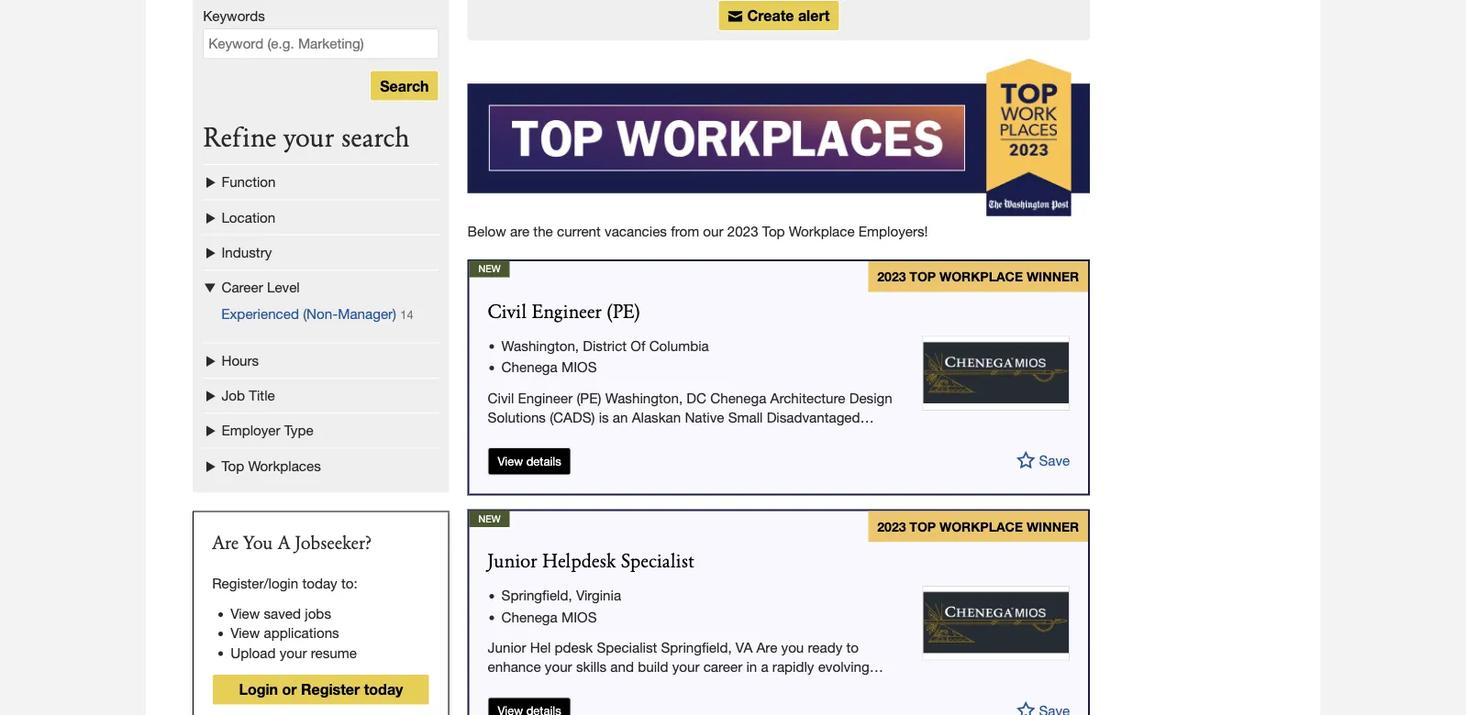 Task type: locate. For each thing, give the bounding box(es) containing it.
0 horizontal spatial (pe)
[[577, 390, 601, 406]]

login or register today link
[[212, 674, 430, 706]]

1 horizontal spatial today
[[364, 681, 403, 699]]

1 horizontal spatial (pe)
[[607, 303, 640, 323]]

0 horizontal spatial top
[[221, 458, 244, 474]]

job
[[221, 387, 245, 404]]

0 vertical spatial a
[[552, 429, 560, 445]]

washington, up alaskan
[[605, 390, 683, 406]]

build
[[638, 659, 668, 675]]

helpdesk
[[542, 553, 616, 573]]

engineer for civil engineer (pe) washington, dc chenega architecture design solutions (cads) is an alaskan native small disadvantaged business, a wholly owned s...
[[518, 390, 573, 406]]

before image inside employer type "dropdown button"
[[203, 423, 221, 439]]

2 mios from the top
[[561, 609, 597, 625]]

level
[[267, 279, 300, 295]]

5 before image from the top
[[203, 458, 221, 474]]

0 horizontal spatial springfield,
[[502, 588, 572, 604]]

before image down employer
[[203, 458, 221, 474]]

4 before image from the top
[[203, 423, 221, 439]]

from
[[671, 223, 699, 239]]

washington, inside the washington, district of columbia chenega mios
[[502, 338, 579, 354]]

industry
[[221, 244, 272, 260]]

before image inside "career level" "dropdown button"
[[203, 279, 221, 295]]

civil for civil engineer (pe) washington, dc chenega architecture design solutions (cads) is an alaskan native small disadvantaged business, a wholly owned s...
[[488, 390, 514, 406]]

engineer for civil engineer (pe)
[[532, 303, 602, 323]]

business
[[488, 679, 543, 695]]

before image down hours
[[203, 387, 221, 404]]

your
[[284, 125, 334, 153], [280, 645, 307, 661], [545, 659, 572, 675], [672, 659, 700, 675]]

a inside junior hel pdesk specialist springfield, va are you ready to enhance your skills and build your career in a rapidly evolving business climate? are ...
[[761, 659, 769, 675]]

before image down industry
[[203, 279, 221, 295]]

career level
[[221, 279, 300, 295]]

1 horizontal spatial are
[[603, 679, 624, 695]]

2 chenega mios logo image from the top
[[923, 586, 1070, 661]]

1 before image from the top
[[203, 244, 221, 260]]

0 vertical spatial new
[[479, 263, 501, 275]]

washington,
[[502, 338, 579, 354], [605, 390, 683, 406]]

springfield, up 'career'
[[661, 640, 732, 656]]

create
[[747, 7, 794, 24]]

experienced
[[221, 306, 299, 322]]

2 civil from the top
[[488, 390, 514, 406]]

is
[[599, 409, 609, 425]]

1 vertical spatial specialist
[[597, 640, 657, 656]]

are right va
[[756, 640, 777, 656]]

in
[[746, 659, 757, 675]]

your right build at the bottom of the page
[[672, 659, 700, 675]]

today
[[302, 575, 337, 591], [364, 681, 403, 699]]

2 junior from the top
[[488, 640, 526, 656]]

mios down district
[[561, 359, 597, 375]]

are left ... at the bottom left of page
[[603, 679, 624, 695]]

(pe)
[[607, 303, 640, 323], [577, 390, 601, 406]]

top
[[762, 223, 785, 239], [221, 458, 244, 474]]

chenega mios logo image for civil engineer (pe)
[[923, 336, 1070, 411]]

design
[[849, 390, 892, 406]]

1 junior from the top
[[488, 553, 537, 573]]

1 vertical spatial civil
[[488, 390, 514, 406]]

engineer inside civil engineer (pe) washington, dc chenega architecture design solutions (cads) is an alaskan native small disadvantaged business, a wholly owned s...
[[518, 390, 573, 406]]

engineer up (cads) at the left bottom of the page
[[518, 390, 573, 406]]

springfield, up hel
[[502, 588, 572, 604]]

before image down job
[[203, 423, 221, 439]]

1 add to shortlist image from the top
[[1017, 449, 1035, 470]]

junior hel pdesk specialist springfield, va are you ready to enhance your skills and build your career in a rapidly evolving business climate? are ...
[[488, 640, 870, 695]]

you
[[781, 640, 804, 656]]

before image up career
[[203, 244, 221, 260]]

springfield, inside 'springfield, virginia chenega mios'
[[502, 588, 572, 604]]

2 vertical spatial are
[[603, 679, 624, 695]]

location button
[[203, 199, 439, 235]]

chenega inside civil engineer (pe) washington, dc chenega architecture design solutions (cads) is an alaskan native small disadvantaged business, a wholly owned s...
[[710, 390, 766, 406]]

2 vertical spatial before image
[[203, 387, 221, 404]]

1 vertical spatial (pe)
[[577, 390, 601, 406]]

civil
[[488, 303, 527, 323], [488, 390, 514, 406]]

before image inside industry dropdown button
[[203, 244, 221, 260]]

to
[[846, 640, 859, 656]]

before image up industry
[[203, 209, 221, 225]]

0 vertical spatial chenega
[[502, 359, 558, 375]]

1 vertical spatial today
[[364, 681, 403, 699]]

hours
[[221, 352, 259, 368]]

new
[[479, 263, 501, 275], [479, 513, 501, 525]]

0 vertical spatial before image
[[203, 174, 221, 190]]

0 vertical spatial engineer
[[532, 303, 602, 323]]

(cads)
[[550, 409, 595, 425]]

(non-
[[303, 306, 338, 322]]

(pe) inside civil engineer (pe) washington, dc chenega architecture design solutions (cads) is an alaskan native small disadvantaged business, a wholly owned s...
[[577, 390, 601, 406]]

ready
[[808, 640, 843, 656]]

1 vertical spatial engineer
[[518, 390, 573, 406]]

before image up location
[[203, 174, 221, 190]]

0 vertical spatial chenega mios logo image
[[923, 336, 1070, 411]]

architecture
[[770, 390, 845, 406]]

specialist up virginia
[[621, 553, 694, 573]]

view details
[[498, 454, 561, 468]]

None submit
[[370, 70, 439, 102]]

junior helpdesk specialist
[[488, 553, 694, 573]]

2 vertical spatial chenega
[[502, 609, 558, 625]]

specialist
[[621, 553, 694, 573], [597, 640, 657, 656]]

chenega up the small
[[710, 390, 766, 406]]

before image inside 'location' dropdown button
[[203, 209, 221, 225]]

wholly
[[563, 429, 603, 445]]

0 vertical spatial (pe)
[[607, 303, 640, 323]]

add to shortlist image for (pe)
[[1017, 449, 1035, 470]]

mios inside the washington, district of columbia chenega mios
[[561, 359, 597, 375]]

employers!
[[859, 223, 928, 239]]

resume
[[311, 645, 357, 661]]

before image for location
[[203, 209, 221, 225]]

top down employer
[[221, 458, 244, 474]]

today right register
[[364, 681, 403, 699]]

1 vertical spatial springfield,
[[661, 640, 732, 656]]

view down register/login in the bottom left of the page
[[230, 606, 260, 622]]

civil up solutions
[[488, 390, 514, 406]]

(pe) for civil engineer (pe) washington, dc chenega architecture design solutions (cads) is an alaskan native small disadvantaged business, a wholly owned s...
[[577, 390, 601, 406]]

before image for function
[[203, 174, 221, 190]]

0 vertical spatial junior
[[488, 553, 537, 573]]

0 vertical spatial top
[[762, 223, 785, 239]]

disadvantaged
[[767, 409, 860, 425]]

1 horizontal spatial a
[[761, 659, 769, 675]]

1 vertical spatial top
[[221, 458, 244, 474]]

1 vertical spatial view
[[230, 606, 260, 622]]

0 vertical spatial view
[[498, 454, 523, 468]]

3 before image from the top
[[203, 352, 221, 368]]

1 horizontal spatial washington,
[[605, 390, 683, 406]]

0 horizontal spatial are
[[212, 535, 239, 554]]

junior up 'springfield, virginia chenega mios'
[[488, 553, 537, 573]]

before image
[[203, 174, 221, 190], [203, 209, 221, 225], [203, 387, 221, 404]]

civil down are
[[488, 303, 527, 323]]

1 before image from the top
[[203, 174, 221, 190]]

refine your search
[[203, 125, 410, 153]]

1 civil from the top
[[488, 303, 527, 323]]

engineer
[[532, 303, 602, 323], [518, 390, 573, 406]]

details
[[526, 454, 561, 468]]

1 vertical spatial a
[[761, 659, 769, 675]]

0 horizontal spatial a
[[552, 429, 560, 445]]

before image inside hours dropdown button
[[203, 352, 221, 368]]

1 chenega mios logo image from the top
[[923, 336, 1070, 411]]

1 vertical spatial new
[[479, 513, 501, 525]]

current
[[557, 223, 601, 239]]

0 vertical spatial add to shortlist image
[[1017, 449, 1035, 470]]

0 vertical spatial washington,
[[502, 338, 579, 354]]

1 vertical spatial before image
[[203, 209, 221, 225]]

1 vertical spatial are
[[756, 640, 777, 656]]

add to shortlist image for specialist
[[1017, 699, 1035, 716]]

a right in
[[761, 659, 769, 675]]

2023
[[727, 223, 758, 239]]

specialist up and at the left of the page
[[597, 640, 657, 656]]

civil engineer (pe) link
[[488, 303, 640, 323]]

(pe) up is
[[577, 390, 601, 406]]

0 vertical spatial are
[[212, 535, 239, 554]]

of
[[631, 338, 645, 354]]

junior
[[488, 553, 537, 573], [488, 640, 526, 656]]

2 new from the top
[[479, 513, 501, 525]]

(pe) up of at left top
[[607, 303, 640, 323]]

1 horizontal spatial top
[[762, 223, 785, 239]]

solutions
[[488, 409, 546, 425]]

view down business,
[[498, 454, 523, 468]]

add to shortlist image
[[1017, 449, 1035, 470], [1017, 699, 1035, 716]]

are left you on the bottom
[[212, 535, 239, 554]]

2 vertical spatial view
[[230, 625, 260, 641]]

junior up enhance
[[488, 640, 526, 656]]

manager)
[[338, 306, 396, 322]]

1 vertical spatial chenega mios logo image
[[923, 586, 1070, 661]]

new down "view details" link
[[479, 513, 501, 525]]

civil inside civil engineer (pe) washington, dc chenega architecture design solutions (cads) is an alaskan native small disadvantaged business, a wholly owned s...
[[488, 390, 514, 406]]

chenega inside the washington, district of columbia chenega mios
[[502, 359, 558, 375]]

2 before image from the top
[[203, 279, 221, 295]]

0 vertical spatial mios
[[561, 359, 597, 375]]

1 mios from the top
[[561, 359, 597, 375]]

2 add to shortlist image from the top
[[1017, 699, 1035, 716]]

your up "function" dropdown button
[[284, 125, 334, 153]]

chenega mios logo image for junior helpdesk specialist
[[923, 586, 1070, 661]]

1 vertical spatial washington,
[[605, 390, 683, 406]]

search
[[341, 125, 410, 153]]

springfield, inside junior hel pdesk specialist springfield, va are you ready to enhance your skills and build your career in a rapidly evolving business climate? are ...
[[661, 640, 732, 656]]

district
[[583, 338, 627, 354]]

today left to:
[[302, 575, 337, 591]]

junior helpdesk specialist link
[[488, 553, 694, 573]]

applications
[[264, 625, 339, 641]]

before image inside "function" dropdown button
[[203, 174, 221, 190]]

chenega up hel
[[502, 609, 558, 625]]

3 before image from the top
[[203, 387, 221, 404]]

springfield,
[[502, 588, 572, 604], [661, 640, 732, 656]]

before image inside job title dropdown button
[[203, 387, 221, 404]]

are
[[212, 535, 239, 554], [756, 640, 777, 656], [603, 679, 624, 695]]

mios down virginia
[[561, 609, 597, 625]]

view up the upload at the left bottom of page
[[230, 625, 260, 641]]

saved
[[264, 606, 301, 622]]

owned
[[607, 429, 649, 445]]

0 vertical spatial today
[[302, 575, 337, 591]]

chenega up solutions
[[502, 359, 558, 375]]

before image up job
[[203, 352, 221, 368]]

before image inside top workplaces dropdown button
[[203, 458, 221, 474]]

a
[[552, 429, 560, 445], [761, 659, 769, 675]]

top workplaces button
[[203, 448, 439, 483]]

chenega
[[502, 359, 558, 375], [710, 390, 766, 406], [502, 609, 558, 625]]

1 vertical spatial chenega
[[710, 390, 766, 406]]

0 horizontal spatial washington,
[[502, 338, 579, 354]]

hours button
[[203, 343, 439, 378]]

junior inside junior hel pdesk specialist springfield, va are you ready to enhance your skills and build your career in a rapidly evolving business climate? are ...
[[488, 640, 526, 656]]

before image for employer type
[[203, 423, 221, 439]]

chenega mios logo image
[[923, 336, 1070, 411], [923, 586, 1070, 661]]

washington, down "civil engineer (pe)"
[[502, 338, 579, 354]]

engineer up district
[[532, 303, 602, 323]]

a down (cads) at the left bottom of the page
[[552, 429, 560, 445]]

1 vertical spatial mios
[[561, 609, 597, 625]]

1 new from the top
[[479, 263, 501, 275]]

your down applications
[[280, 645, 307, 661]]

0 vertical spatial civil
[[488, 303, 527, 323]]

experienced (non-manager) 14
[[221, 306, 413, 322]]

washington, district of columbia chenega mios
[[502, 338, 709, 375]]

our
[[703, 223, 724, 239]]

0 vertical spatial springfield,
[[502, 588, 572, 604]]

a inside civil engineer (pe) washington, dc chenega architecture design solutions (cads) is an alaskan native small disadvantaged business, a wholly owned s...
[[552, 429, 560, 445]]

1 vertical spatial junior
[[488, 640, 526, 656]]

new down below
[[479, 263, 501, 275]]

login
[[239, 681, 278, 699]]

1 horizontal spatial springfield,
[[661, 640, 732, 656]]

upload
[[230, 645, 276, 661]]

1 vertical spatial add to shortlist image
[[1017, 699, 1035, 716]]

2 before image from the top
[[203, 209, 221, 225]]

before image
[[203, 244, 221, 260], [203, 279, 221, 295], [203, 352, 221, 368], [203, 423, 221, 439], [203, 458, 221, 474]]

top right 2023
[[762, 223, 785, 239]]



Task type: vqa. For each thing, say whether or not it's contained in the screenshot.
"details" to the middle
no



Task type: describe. For each thing, give the bounding box(es) containing it.
topworkplace browse banner image
[[468, 59, 1090, 217]]

evolving
[[818, 659, 870, 675]]

employer
[[221, 423, 280, 439]]

workplaces
[[248, 458, 321, 474]]

below
[[468, 223, 506, 239]]

view details link
[[488, 448, 571, 476]]

industry button
[[203, 235, 439, 270]]

s...
[[653, 429, 671, 445]]

hel
[[530, 640, 551, 656]]

Keywords text field
[[203, 28, 439, 59]]

employer type
[[221, 423, 313, 439]]

before image for top workplaces
[[203, 458, 221, 474]]

top inside dropdown button
[[221, 458, 244, 474]]

springfield, virginia chenega mios
[[502, 588, 621, 625]]

location
[[221, 209, 275, 225]]

the
[[533, 223, 553, 239]]

vacancies
[[605, 223, 667, 239]]

small
[[728, 409, 763, 425]]

before image for hours
[[203, 352, 221, 368]]

jobseeker?
[[295, 535, 371, 554]]

specialist inside junior hel pdesk specialist springfield, va are you ready to enhance your skills and build your career in a rapidly evolving business climate? are ...
[[597, 640, 657, 656]]

mios inside 'springfield, virginia chenega mios'
[[561, 609, 597, 625]]

type
[[284, 423, 313, 439]]

login or register today
[[239, 681, 403, 699]]

climate?
[[547, 679, 600, 695]]

2 horizontal spatial are
[[756, 640, 777, 656]]

a
[[278, 535, 290, 554]]

career level button
[[203, 270, 439, 305]]

are you a jobseeker?
[[212, 535, 371, 554]]

create alert
[[747, 7, 830, 24]]

business,
[[488, 429, 548, 445]]

career
[[221, 279, 263, 295]]

title
[[249, 387, 275, 404]]

view for view saved jobs view applications upload your resume
[[230, 606, 260, 622]]

keywords
[[203, 8, 265, 24]]

...
[[628, 679, 640, 695]]

new for civil engineer (pe)
[[479, 263, 501, 275]]

create alert link
[[718, 0, 840, 31]]

experienced (non-manager) link
[[221, 306, 396, 322]]

job title
[[221, 387, 275, 404]]

refine
[[203, 125, 276, 153]]

and
[[610, 659, 634, 675]]

enhance
[[488, 659, 541, 675]]

skills
[[576, 659, 607, 675]]

junior for junior helpdesk specialist
[[488, 553, 537, 573]]

0 vertical spatial specialist
[[621, 553, 694, 573]]

workplace
[[789, 223, 855, 239]]

virginia
[[576, 588, 621, 604]]

save
[[1039, 453, 1070, 469]]

below are the current vacancies from our 2023 top workplace employers!
[[468, 223, 928, 239]]

jobs
[[305, 606, 331, 622]]

career
[[703, 659, 742, 675]]

before image for job title
[[203, 387, 221, 404]]

(pe) for civil engineer (pe)
[[607, 303, 640, 323]]

chenega inside 'springfield, virginia chenega mios'
[[502, 609, 558, 625]]

0 horizontal spatial today
[[302, 575, 337, 591]]

top workplaces
[[221, 458, 321, 474]]

to:
[[341, 575, 358, 591]]

register
[[301, 681, 360, 699]]

washington, inside civil engineer (pe) washington, dc chenega architecture design solutions (cads) is an alaskan native small disadvantaged business, a wholly owned s...
[[605, 390, 683, 406]]

va
[[736, 640, 753, 656]]

save button
[[1017, 449, 1070, 470]]

civil engineer (pe) washington, dc chenega architecture design solutions (cads) is an alaskan native small disadvantaged business, a wholly owned s...
[[488, 390, 892, 445]]

new for junior helpdesk specialist
[[479, 513, 501, 525]]

civil engineer (pe)
[[488, 303, 640, 323]]

job title button
[[203, 378, 439, 413]]

alert
[[798, 7, 830, 24]]

view saved jobs view applications upload your resume
[[230, 606, 357, 661]]

civil for civil engineer (pe)
[[488, 303, 527, 323]]

native
[[685, 409, 724, 425]]

function button
[[203, 164, 439, 199]]

employer type button
[[203, 413, 439, 448]]

view for view details
[[498, 454, 523, 468]]

are
[[510, 223, 530, 239]]

your inside the view saved jobs view applications upload your resume
[[280, 645, 307, 661]]

columbia
[[649, 338, 709, 354]]

before image for industry
[[203, 244, 221, 260]]

dc
[[687, 390, 707, 406]]

register/login today to:
[[212, 575, 358, 591]]

junior for junior hel pdesk specialist springfield, va are you ready to enhance your skills and build your career in a rapidly evolving business climate? are ...
[[488, 640, 526, 656]]

rapidly
[[772, 659, 814, 675]]

before image for career level
[[203, 279, 221, 295]]

alaskan
[[632, 409, 681, 425]]

your up climate?
[[545, 659, 572, 675]]

you
[[244, 535, 273, 554]]

pdesk
[[555, 640, 593, 656]]

an
[[613, 409, 628, 425]]

register/login
[[212, 575, 298, 591]]

or
[[282, 681, 297, 699]]

function
[[221, 174, 276, 190]]



